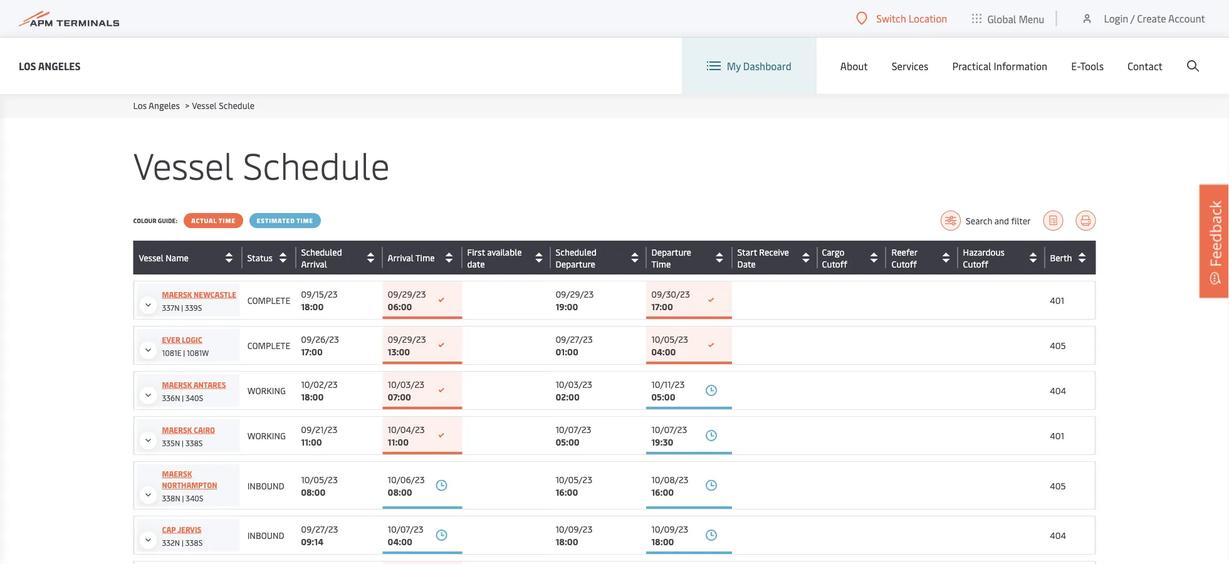 Task type: vqa. For each thing, say whether or not it's contained in the screenshot.


Task type: locate. For each thing, give the bounding box(es) containing it.
1 maersk from the top
[[162, 289, 192, 299]]

10/07/23 up 19:30
[[652, 424, 688, 436]]

05:00 up 10/05/23 16:00
[[556, 436, 580, 448]]

1 vertical spatial 340s
[[186, 494, 204, 504]]

my dashboard
[[727, 59, 792, 73]]

2 401 from the top
[[1051, 430, 1065, 442]]

and
[[995, 215, 1010, 227]]

10/03/23 for 07:00
[[388, 379, 425, 390]]

2 inbound from the top
[[248, 530, 285, 542]]

0 horizontal spatial 11:00
[[301, 436, 322, 448]]

maersk antares 336n | 340s
[[162, 380, 226, 403]]

vessel name
[[139, 252, 189, 264], [139, 252, 189, 264]]

18:00 inside 10/02/23 18:00
[[301, 391, 324, 403]]

1 vertical spatial working
[[248, 430, 286, 442]]

0 vertical spatial 338s
[[186, 438, 203, 448]]

10/03/23 up the 02:00
[[556, 379, 593, 390]]

2 16:00 from the left
[[652, 486, 674, 498]]

reefer cutoff
[[892, 246, 918, 270], [892, 246, 918, 270]]

09/27/23 for 09:14
[[301, 523, 338, 535]]

0 horizontal spatial 08:00
[[301, 486, 326, 498]]

0 vertical spatial 401
[[1051, 294, 1065, 306]]

2 horizontal spatial 10/07/23
[[652, 424, 688, 436]]

18:00 down 10/02/23 on the left bottom
[[301, 391, 324, 403]]

0 horizontal spatial 09/27/23
[[301, 523, 338, 535]]

05:00 inside 10/07/23 05:00
[[556, 436, 580, 448]]

2 time from the left
[[297, 216, 314, 225]]

16:00 down "10/08/23"
[[652, 486, 674, 498]]

1 405 from the top
[[1051, 340, 1067, 352]]

maersk inside "maersk newcastle 337n | 339s"
[[162, 289, 192, 299]]

09/26/23
[[301, 333, 339, 345]]

start receive date button
[[738, 246, 815, 270], [738, 246, 815, 270]]

08:00 inside "10/05/23 08:00"
[[301, 486, 326, 498]]

time right actual
[[219, 216, 236, 225]]

2 338s from the top
[[185, 538, 203, 548]]

10/09/23 down 10/08/23 16:00
[[652, 523, 689, 535]]

10/05/23 down 09/30/23 17:00
[[652, 333, 689, 345]]

maersk for 10/05/23
[[162, 469, 192, 479]]

338s down cairo
[[186, 438, 203, 448]]

1 horizontal spatial 05:00
[[652, 391, 676, 403]]

information
[[994, 59, 1048, 73]]

17:00 down "09/30/23"
[[652, 301, 673, 313]]

1 401 from the top
[[1051, 294, 1065, 306]]

|
[[181, 303, 183, 313], [183, 348, 185, 358], [182, 393, 184, 403], [182, 438, 184, 448], [182, 494, 184, 504], [182, 538, 184, 548]]

11:00 for 10/04/23 11:00
[[388, 436, 409, 448]]

338s inside 'maersk cairo 335n | 338s'
[[186, 438, 203, 448]]

maersk up 335n
[[162, 425, 192, 435]]

| right 1081e
[[183, 348, 185, 358]]

09/29/23 for 13:00
[[388, 333, 426, 345]]

17:00 inside 09/26/23 17:00
[[301, 346, 323, 358]]

11:00 down 10/04/23
[[388, 436, 409, 448]]

08:00 for 10/05/23 08:00
[[301, 486, 326, 498]]

berth button
[[1051, 248, 1093, 268], [1051, 248, 1093, 268]]

1 vertical spatial schedule
[[243, 140, 390, 189]]

0 vertical spatial 04:00
[[652, 346, 676, 358]]

1 working from the top
[[248, 385, 286, 397]]

0 horizontal spatial 05:00
[[556, 436, 580, 448]]

08:00 for 10/06/23 08:00
[[388, 486, 412, 498]]

date
[[468, 258, 485, 270], [468, 258, 485, 270]]

0 vertical spatial 404
[[1051, 385, 1067, 397]]

0 vertical spatial working
[[248, 385, 286, 397]]

location
[[909, 12, 948, 25]]

05:00 for 10/07/23 05:00
[[556, 436, 580, 448]]

11:00 for 09/21/23 11:00
[[301, 436, 322, 448]]

10/02/23 18:00
[[301, 379, 338, 403]]

inbound for 09:14
[[248, 530, 285, 542]]

| right 338n
[[182, 494, 184, 504]]

1 horizontal spatial 11:00
[[388, 436, 409, 448]]

0 vertical spatial 340s
[[186, 393, 203, 403]]

08:00 inside 10/06/23 08:00
[[388, 486, 412, 498]]

0 vertical spatial 05:00
[[652, 391, 676, 403]]

1 vertical spatial 04:00
[[388, 536, 413, 548]]

1 vertical spatial 09/27/23
[[301, 523, 338, 535]]

0 horizontal spatial 04:00
[[388, 536, 413, 548]]

07:00
[[388, 391, 411, 403]]

1 time from the left
[[219, 216, 236, 225]]

start
[[738, 246, 757, 258], [738, 246, 758, 258]]

actual
[[191, 216, 217, 225]]

1 horizontal spatial 10/09/23
[[652, 523, 689, 535]]

05:00 inside 10/11/23 05:00
[[652, 391, 676, 403]]

maersk up 337n
[[162, 289, 192, 299]]

0 horizontal spatial 10/07/23
[[388, 523, 424, 535]]

1 10/03/23 from the left
[[388, 379, 425, 390]]

1 horizontal spatial 04:00
[[652, 346, 676, 358]]

0 horizontal spatial 10/09/23 18:00
[[556, 523, 593, 548]]

09/27/23 up 09:14
[[301, 523, 338, 535]]

time
[[219, 216, 236, 225], [297, 216, 314, 225]]

vessel schedule
[[133, 140, 390, 189]]

10/05/23 down 10/07/23 05:00
[[556, 474, 593, 485]]

| right "332n" on the left of page
[[182, 538, 184, 548]]

10/09/23 18:00 down 10/08/23 16:00
[[652, 523, 689, 548]]

1 vertical spatial 17:00
[[301, 346, 323, 358]]

vessel name button
[[139, 248, 239, 268], [139, 248, 239, 268]]

0 horizontal spatial 10/09/23
[[556, 523, 593, 535]]

1 11:00 from the left
[[301, 436, 322, 448]]

1 horizontal spatial 17:00
[[652, 301, 673, 313]]

0 vertical spatial complete
[[248, 294, 291, 306]]

1 vertical spatial complete
[[248, 340, 291, 352]]

account
[[1169, 12, 1206, 25]]

10/03/23 for 02:00
[[556, 379, 593, 390]]

feedback button
[[1200, 185, 1230, 298]]

16:00 inside 10/08/23 16:00
[[652, 486, 674, 498]]

0 horizontal spatial time
[[219, 216, 236, 225]]

1 16:00 from the left
[[556, 486, 578, 498]]

2 405 from the top
[[1051, 480, 1067, 492]]

0 horizontal spatial 17:00
[[301, 346, 323, 358]]

contact
[[1128, 59, 1163, 73]]

complete left 09/26/23 17:00
[[248, 340, 291, 352]]

working left 09/21/23 11:00
[[248, 430, 286, 442]]

0 vertical spatial 17:00
[[652, 301, 673, 313]]

09/27/23 for 01:00
[[556, 333, 593, 345]]

scheduled departure button
[[556, 246, 644, 270], [556, 246, 644, 270]]

1 horizontal spatial 10/09/23 18:00
[[652, 523, 689, 548]]

los angeles link
[[19, 58, 81, 74], [133, 99, 180, 111]]

1 horizontal spatial angeles
[[149, 99, 180, 111]]

04:00 up the 10/11/23
[[652, 346, 676, 358]]

3 maersk from the top
[[162, 425, 192, 435]]

| right 335n
[[182, 438, 184, 448]]

| inside "maersk newcastle 337n | 339s"
[[181, 303, 183, 313]]

maersk up northampton
[[162, 469, 192, 479]]

1 horizontal spatial los
[[133, 99, 147, 111]]

1 vertical spatial inbound
[[248, 530, 285, 542]]

colour
[[133, 216, 157, 225]]

inbound left "10/05/23 08:00" at the left of page
[[248, 480, 285, 492]]

340s down northampton
[[186, 494, 204, 504]]

inbound for 08:00
[[248, 480, 285, 492]]

complete left 09/15/23 18:00
[[248, 294, 291, 306]]

10/06/23 08:00
[[388, 474, 425, 498]]

northampton
[[162, 480, 217, 490]]

10/05/23 for 16:00
[[556, 474, 593, 485]]

338s down jervis
[[185, 538, 203, 548]]

2 340s from the top
[[186, 494, 204, 504]]

09/29/23 up 19:00 at left bottom
[[556, 288, 594, 300]]

working for 11:00
[[248, 430, 286, 442]]

05:00 down the 10/11/23
[[652, 391, 676, 403]]

1 08:00 from the left
[[301, 486, 326, 498]]

18:00 down 10/08/23 16:00
[[652, 536, 674, 548]]

09/29/23 up 13:00 on the left bottom of page
[[388, 333, 426, 345]]

10/09/23 18:00 down 10/05/23 16:00
[[556, 523, 593, 548]]

10/05/23 16:00
[[556, 474, 593, 498]]

1 vertical spatial 404
[[1051, 530, 1067, 542]]

2 working from the top
[[248, 430, 286, 442]]

2 maersk from the top
[[162, 380, 192, 390]]

2 10/03/23 from the left
[[556, 379, 593, 390]]

1 vertical spatial angeles
[[149, 99, 180, 111]]

los for los angeles > vessel schedule
[[133, 99, 147, 111]]

status
[[247, 252, 273, 264], [248, 252, 273, 264]]

10/03/23
[[388, 379, 425, 390], [556, 379, 593, 390]]

13:00
[[388, 346, 410, 358]]

angeles
[[38, 59, 81, 72], [149, 99, 180, 111]]

10/07/23 down 10/06/23 08:00
[[388, 523, 424, 535]]

e-tools button
[[1072, 38, 1104, 94]]

practical information
[[953, 59, 1048, 73]]

inbound left 09:14
[[248, 530, 285, 542]]

time for estimated time
[[297, 216, 314, 225]]

time right estimated
[[297, 216, 314, 225]]

1 inbound from the top
[[248, 480, 285, 492]]

1 horizontal spatial 09/27/23
[[556, 333, 593, 345]]

| left 339s
[[181, 303, 183, 313]]

cargo cutoff
[[823, 246, 848, 270], [823, 246, 848, 270]]

1 vertical spatial 401
[[1051, 430, 1065, 442]]

global
[[988, 12, 1017, 25]]

hazardous cutoff button
[[963, 246, 1043, 270], [964, 246, 1043, 270]]

09/30/23 17:00
[[652, 288, 690, 313]]

04:00
[[652, 346, 676, 358], [388, 536, 413, 548]]

my dashboard button
[[707, 38, 792, 94]]

17:00 for 09/30/23 17:00
[[652, 301, 673, 313]]

18:00 down 09/15/23
[[301, 301, 324, 313]]

11:00 inside 09/21/23 11:00
[[301, 436, 322, 448]]

estimated
[[257, 216, 295, 225]]

16:00 inside 10/05/23 16:00
[[556, 486, 578, 498]]

angeles for los angeles > vessel schedule
[[149, 99, 180, 111]]

first available date button
[[468, 246, 548, 270], [468, 246, 548, 270]]

working for 18:00
[[248, 385, 286, 397]]

date
[[738, 258, 756, 270], [738, 258, 756, 270]]

340s inside maersk northampton 338n | 340s
[[186, 494, 204, 504]]

| inside maersk antares 336n | 340s
[[182, 393, 184, 403]]

16:00 down 10/07/23 05:00
[[556, 486, 578, 498]]

1081e
[[162, 348, 182, 358]]

09/29/23 up 06:00
[[388, 288, 426, 300]]

1 vertical spatial 05:00
[[556, 436, 580, 448]]

0 horizontal spatial 10/05/23
[[301, 474, 338, 485]]

scheduled arrival
[[301, 246, 342, 270], [301, 246, 342, 270]]

0 horizontal spatial angeles
[[38, 59, 81, 72]]

2 08:00 from the left
[[388, 486, 412, 498]]

10/05/23 04:00
[[652, 333, 689, 358]]

hazardous
[[963, 246, 1005, 258], [964, 246, 1005, 258]]

05:00 for 10/11/23 05:00
[[652, 391, 676, 403]]

1 vertical spatial 405
[[1051, 480, 1067, 492]]

2 10/09/23 18:00 from the left
[[652, 523, 689, 548]]

340s down antares
[[186, 393, 203, 403]]

maersk inside 'maersk cairo 335n | 338s'
[[162, 425, 192, 435]]

cap
[[162, 525, 176, 535]]

logic
[[182, 335, 202, 345]]

2 complete from the top
[[248, 340, 291, 352]]

los
[[19, 59, 36, 72], [133, 99, 147, 111]]

10/05/23 down 09/21/23 11:00
[[301, 474, 338, 485]]

0 vertical spatial inbound
[[248, 480, 285, 492]]

0 horizontal spatial los
[[19, 59, 36, 72]]

schedule
[[219, 99, 255, 111], [243, 140, 390, 189]]

09/27/23 up 01:00 at the bottom
[[556, 333, 593, 345]]

| right 336n
[[182, 393, 184, 403]]

| inside cap jervis 332n | 338s
[[182, 538, 184, 548]]

| inside maersk northampton 338n | 340s
[[182, 494, 184, 504]]

0 vertical spatial 09/27/23
[[556, 333, 593, 345]]

4 maersk from the top
[[162, 469, 192, 479]]

vessel
[[192, 99, 217, 111], [133, 140, 234, 189], [139, 252, 164, 264], [139, 252, 164, 264]]

maersk inside maersk antares 336n | 340s
[[162, 380, 192, 390]]

0 horizontal spatial los angeles link
[[19, 58, 81, 74]]

17:00 down 09/26/23
[[301, 346, 323, 358]]

| inside 'maersk cairo 335n | 338s'
[[182, 438, 184, 448]]

10/07/23 down the 02:00
[[556, 424, 592, 436]]

1 horizontal spatial 16:00
[[652, 486, 674, 498]]

04:00 for 10/05/23 04:00
[[652, 346, 676, 358]]

04:00 inside 10/05/23 04:00
[[652, 346, 676, 358]]

11:00 down 09/21/23
[[301, 436, 322, 448]]

17:00 inside 09/30/23 17:00
[[652, 301, 673, 313]]

340s
[[186, 393, 203, 403], [186, 494, 204, 504]]

08:00 down 10/06/23
[[388, 486, 412, 498]]

maersk inside maersk northampton 338n | 340s
[[162, 469, 192, 479]]

1 horizontal spatial los angeles link
[[133, 99, 180, 111]]

340s inside maersk antares 336n | 340s
[[186, 393, 203, 403]]

04:00 inside 10/07/23 04:00
[[388, 536, 413, 548]]

10/09/23
[[556, 523, 593, 535], [652, 523, 689, 535]]

time
[[416, 252, 435, 264], [416, 252, 435, 264], [652, 258, 671, 270], [652, 258, 671, 270]]

working left 10/02/23 18:00
[[248, 385, 286, 397]]

1 horizontal spatial 10/07/23
[[556, 424, 592, 436]]

1 vertical spatial 338s
[[185, 538, 203, 548]]

0 vertical spatial los angeles link
[[19, 58, 81, 74]]

1 340s from the top
[[186, 393, 203, 403]]

0 horizontal spatial 16:00
[[556, 486, 578, 498]]

17:00
[[652, 301, 673, 313], [301, 346, 323, 358]]

maersk up 336n
[[162, 380, 192, 390]]

1 vertical spatial los angeles link
[[133, 99, 180, 111]]

departure time
[[652, 246, 692, 270], [652, 246, 692, 270]]

1 vertical spatial los
[[133, 99, 147, 111]]

338s for working
[[186, 438, 203, 448]]

1 338s from the top
[[186, 438, 203, 448]]

0 vertical spatial 405
[[1051, 340, 1067, 352]]

1 horizontal spatial time
[[297, 216, 314, 225]]

hazardous cutoff
[[963, 246, 1005, 270], [964, 246, 1005, 270]]

2 11:00 from the left
[[388, 436, 409, 448]]

tools
[[1081, 59, 1104, 73]]

04:00 down 10/06/23 08:00
[[388, 536, 413, 548]]

los for los angeles
[[19, 59, 36, 72]]

2 horizontal spatial 10/05/23
[[652, 333, 689, 345]]

1 horizontal spatial 10/05/23
[[556, 474, 593, 485]]

1 horizontal spatial 08:00
[[388, 486, 412, 498]]

1 horizontal spatial 10/03/23
[[556, 379, 593, 390]]

0 vertical spatial los
[[19, 59, 36, 72]]

maersk for 10/02/23
[[162, 380, 192, 390]]

338s inside cap jervis 332n | 338s
[[185, 538, 203, 548]]

2 receive from the left
[[760, 246, 790, 258]]

11:00 inside 10/04/23 11:00
[[388, 436, 409, 448]]

0 vertical spatial angeles
[[38, 59, 81, 72]]

maersk for 09/15/23
[[162, 289, 192, 299]]

09/29/23 06:00
[[388, 288, 426, 313]]

| inside ever logic 1081e | 1081w
[[183, 348, 185, 358]]

scheduled departure
[[556, 246, 597, 270], [556, 246, 597, 270]]

10/05/23 08:00
[[301, 474, 338, 498]]

1 complete from the top
[[248, 294, 291, 306]]

08:00 up '09/27/23 09:14'
[[301, 486, 326, 498]]

10/08/23
[[652, 474, 689, 485]]

09/29/23
[[388, 288, 426, 300], [556, 288, 594, 300], [388, 333, 426, 345]]

10/09/23 down 10/05/23 16:00
[[556, 523, 593, 535]]

>
[[185, 99, 190, 111]]

340s for working
[[186, 393, 203, 403]]

0 horizontal spatial 10/03/23
[[388, 379, 425, 390]]

maersk
[[162, 289, 192, 299], [162, 380, 192, 390], [162, 425, 192, 435], [162, 469, 192, 479]]

10/03/23 up 07:00
[[388, 379, 425, 390]]



Task type: describe. For each thing, give the bounding box(es) containing it.
1 10/09/23 from the left
[[556, 523, 593, 535]]

19:30
[[652, 436, 674, 448]]

angeles for los angeles
[[38, 59, 81, 72]]

maersk cairo 335n | 338s
[[162, 425, 215, 448]]

09/15/23
[[301, 288, 338, 300]]

1081w
[[187, 348, 209, 358]]

search and filter
[[967, 215, 1031, 227]]

about button
[[841, 38, 868, 94]]

| for 09/21/23 11:00
[[182, 438, 184, 448]]

1 receive from the left
[[760, 246, 789, 258]]

login / create account
[[1105, 12, 1206, 25]]

10/07/23 19:30
[[652, 424, 688, 448]]

339s
[[185, 303, 202, 313]]

09/29/23 for 06:00
[[388, 288, 426, 300]]

332n
[[162, 538, 180, 548]]

cap jervis 332n | 338s
[[162, 525, 203, 548]]

| for 09/15/23 18:00
[[181, 303, 183, 313]]

antares
[[194, 380, 226, 390]]

06:00
[[388, 301, 412, 313]]

09/29/23 13:00
[[388, 333, 426, 358]]

contact button
[[1128, 38, 1163, 94]]

| for 10/02/23 18:00
[[182, 393, 184, 403]]

0 vertical spatial schedule
[[219, 99, 255, 111]]

01:00
[[556, 346, 579, 358]]

09/21/23 11:00
[[301, 424, 338, 448]]

338s for inbound
[[185, 538, 203, 548]]

global menu
[[988, 12, 1045, 25]]

401 for 09/30/23
[[1051, 294, 1065, 306]]

ever logic 1081e | 1081w
[[162, 335, 209, 358]]

09/15/23 18:00
[[301, 288, 338, 313]]

16:00 for 10/05/23 16:00
[[556, 486, 578, 498]]

login / create account link
[[1082, 0, 1206, 37]]

338n
[[162, 494, 180, 504]]

complete for 18:00
[[248, 294, 291, 306]]

switch
[[877, 12, 907, 25]]

colour guide:
[[133, 216, 178, 225]]

340s for inbound
[[186, 494, 204, 504]]

09/29/23 19:00
[[556, 288, 594, 313]]

17:00 for 09/26/23 17:00
[[301, 346, 323, 358]]

practical
[[953, 59, 992, 73]]

filter
[[1012, 215, 1031, 227]]

services
[[892, 59, 929, 73]]

los angeles
[[19, 59, 81, 72]]

create
[[1138, 12, 1167, 25]]

complete for 17:00
[[248, 340, 291, 352]]

09/29/23 for 19:00
[[556, 288, 594, 300]]

335n
[[162, 438, 180, 448]]

09/26/23 17:00
[[301, 333, 339, 358]]

04:00 for 10/07/23 04:00
[[388, 536, 413, 548]]

336n
[[162, 393, 180, 403]]

actual time
[[191, 216, 236, 225]]

10/07/23 for 05:00
[[556, 424, 592, 436]]

09/27/23 09:14
[[301, 523, 338, 548]]

10/05/23 for 08:00
[[301, 474, 338, 485]]

1 10/09/23 18:00 from the left
[[556, 523, 593, 548]]

| for 10/05/23 08:00
[[182, 494, 184, 504]]

global menu button
[[960, 0, 1058, 37]]

18:00 down 10/05/23 16:00
[[556, 536, 579, 548]]

401 for 10/07/23
[[1051, 430, 1065, 442]]

16:00 for 10/08/23 16:00
[[652, 486, 674, 498]]

02:00
[[556, 391, 580, 403]]

los angeles > vessel schedule
[[133, 99, 255, 111]]

jervis
[[178, 525, 201, 535]]

10/02/23
[[301, 379, 338, 390]]

10/08/23 16:00
[[652, 474, 689, 498]]

10/04/23
[[388, 424, 425, 436]]

10/03/23 02:00
[[556, 379, 593, 403]]

2 404 from the top
[[1051, 530, 1067, 542]]

search and filter button
[[941, 211, 1031, 231]]

search
[[967, 215, 993, 227]]

10/07/23 for 04:00
[[388, 523, 424, 535]]

about
[[841, 59, 868, 73]]

09/30/23
[[652, 288, 690, 300]]

09:14
[[301, 536, 324, 548]]

switch location
[[877, 12, 948, 25]]

10/11/23 05:00
[[652, 379, 685, 403]]

maersk for 09/21/23
[[162, 425, 192, 435]]

10/07/23 05:00
[[556, 424, 592, 448]]

| for 09/26/23 17:00
[[183, 348, 185, 358]]

2 10/09/23 from the left
[[652, 523, 689, 535]]

newcastle
[[194, 289, 237, 299]]

maersk northampton 338n | 340s
[[162, 469, 217, 504]]

feedback
[[1206, 201, 1226, 267]]

time for actual time
[[219, 216, 236, 225]]

1 404 from the top
[[1051, 385, 1067, 397]]

337n
[[162, 303, 180, 313]]

10/07/23 04:00
[[388, 523, 424, 548]]

09/27/23 01:00
[[556, 333, 593, 358]]

18:00 inside 09/15/23 18:00
[[301, 301, 324, 313]]

10/03/23 07:00
[[388, 379, 425, 403]]

menu
[[1019, 12, 1045, 25]]

services button
[[892, 38, 929, 94]]

19:00
[[556, 301, 578, 313]]

my
[[727, 59, 741, 73]]

cairo
[[194, 425, 215, 435]]

10/11/23
[[652, 379, 685, 390]]

10/04/23 11:00
[[388, 424, 425, 448]]

10/06/23
[[388, 474, 425, 485]]

practical information button
[[953, 38, 1048, 94]]

guide:
[[158, 216, 178, 225]]

10/07/23 for 19:30
[[652, 424, 688, 436]]

maersk newcastle 337n | 339s
[[162, 289, 237, 313]]

09/21/23
[[301, 424, 338, 436]]

estimated time
[[257, 216, 314, 225]]

e-
[[1072, 59, 1081, 73]]

ever
[[162, 335, 180, 345]]

switch location button
[[857, 11, 948, 25]]

| for 09/27/23 09:14
[[182, 538, 184, 548]]

e-tools
[[1072, 59, 1104, 73]]

login
[[1105, 12, 1129, 25]]

10/05/23 for 04:00
[[652, 333, 689, 345]]



